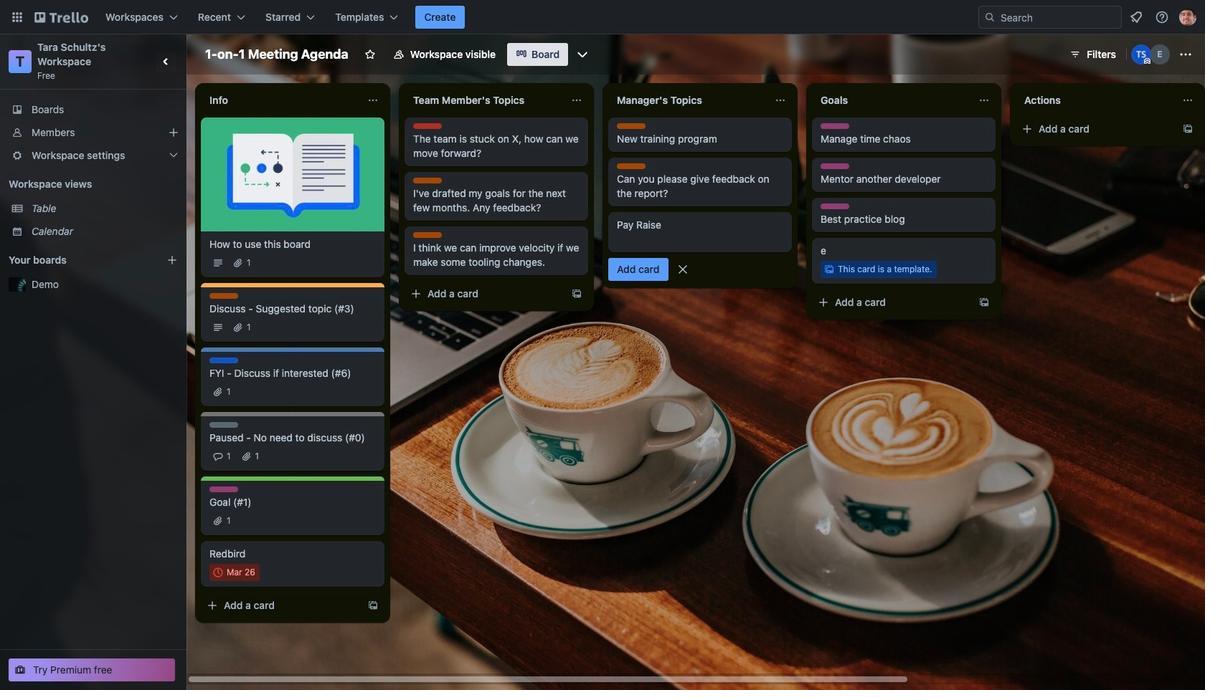 Task type: vqa. For each thing, say whether or not it's contained in the screenshot.
James Peterson (jamespeterson93) image
yes



Task type: describe. For each thing, give the bounding box(es) containing it.
color: black, title: "paused" element
[[210, 423, 238, 428]]

cancel image
[[676, 263, 690, 277]]

back to home image
[[34, 6, 88, 29]]

ethanhunt1 (ethanhunt117) image
[[1150, 44, 1170, 65]]

star or unstar board image
[[364, 49, 376, 60]]

open information menu image
[[1155, 10, 1170, 24]]

search image
[[984, 11, 996, 23]]

create from template… image
[[1182, 123, 1194, 135]]

tara schultz (taraschultz7) image
[[1132, 44, 1152, 65]]

color: red, title: "blocker" element
[[413, 123, 442, 129]]

this member is an admin of this board. image
[[1144, 58, 1151, 65]]

your boards with 1 items element
[[9, 252, 145, 269]]



Task type: locate. For each thing, give the bounding box(es) containing it.
color: pink, title: "goal" element
[[821, 123, 850, 129], [821, 164, 850, 169], [821, 204, 850, 210], [210, 487, 238, 493]]

Search field
[[979, 6, 1122, 29]]

Enter a title for this card… text field
[[608, 212, 792, 253]]

workspace navigation collapse icon image
[[156, 52, 177, 72]]

primary element
[[0, 0, 1205, 34]]

0 horizontal spatial create from template… image
[[367, 601, 379, 612]]

customize views image
[[576, 47, 590, 62]]

james peterson (jamespeterson93) image
[[1180, 9, 1197, 26]]

add board image
[[166, 255, 178, 266]]

None text field
[[405, 89, 565, 112]]

None text field
[[201, 89, 362, 112], [608, 89, 769, 112], [812, 89, 973, 112], [1016, 89, 1177, 112], [201, 89, 362, 112], [608, 89, 769, 112], [812, 89, 973, 112], [1016, 89, 1177, 112]]

create from template… image
[[571, 288, 583, 300], [979, 297, 990, 309], [367, 601, 379, 612]]

Board name text field
[[198, 43, 356, 66]]

show menu image
[[1179, 47, 1193, 62]]

color: blue, title: "fyi" element
[[210, 358, 238, 364]]

None checkbox
[[210, 565, 260, 582]]

2 horizontal spatial create from template… image
[[979, 297, 990, 309]]

color: orange, title: "discuss" element
[[617, 123, 646, 129], [617, 164, 646, 169], [413, 178, 442, 184], [413, 232, 442, 238], [210, 293, 238, 299]]

1 horizontal spatial create from template… image
[[571, 288, 583, 300]]

0 notifications image
[[1128, 9, 1145, 26]]



